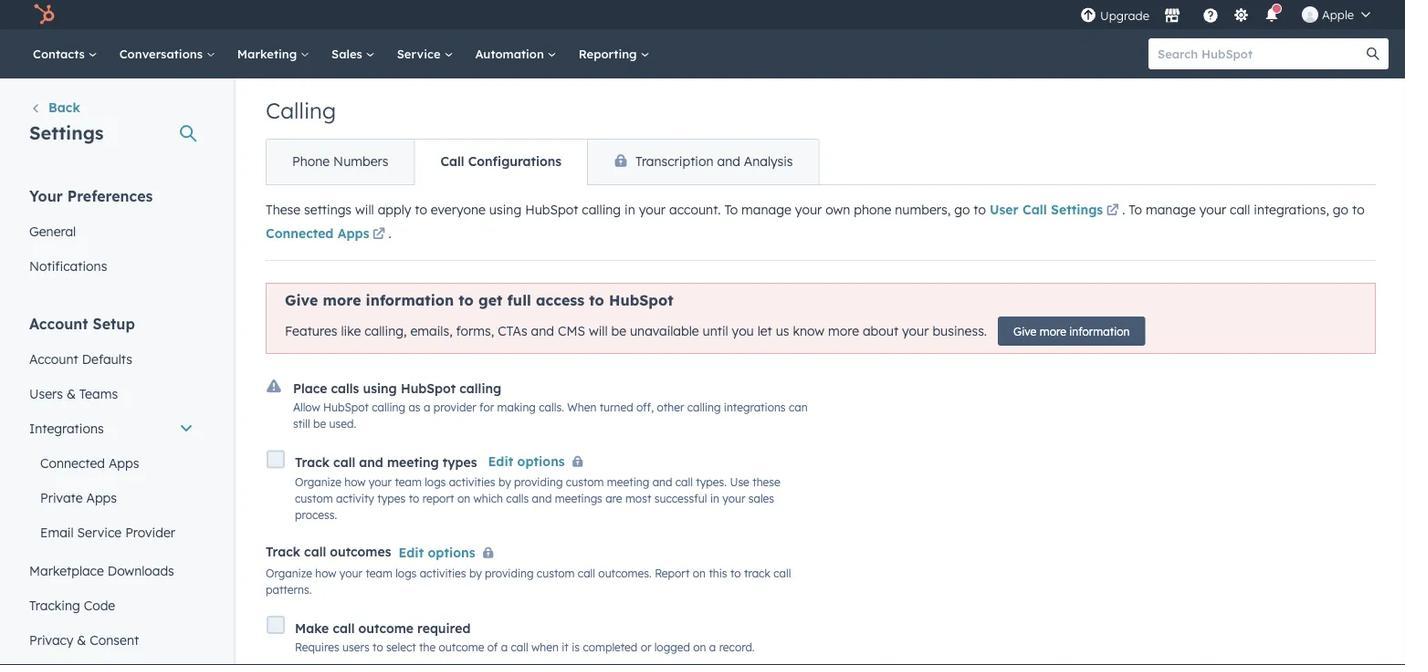 Task type: describe. For each thing, give the bounding box(es) containing it.
transcription
[[636, 153, 714, 169]]

features like calling, emails, forms, ctas and cms will be unavailable until you let us know more about your business.
[[285, 323, 987, 339]]

more for give more information
[[1040, 325, 1066, 338]]

2 horizontal spatial a
[[709, 641, 716, 655]]

1 horizontal spatial call
[[1023, 202, 1047, 218]]

2 vertical spatial apps
[[86, 490, 117, 506]]

most
[[625, 492, 651, 505]]

required
[[417, 620, 471, 636]]

use
[[730, 475, 749, 489]]

turned
[[600, 401, 633, 414]]

1 manage from the left
[[741, 202, 792, 218]]

hubspot link
[[22, 4, 68, 26]]

report
[[422, 492, 454, 505]]

0 vertical spatial connected apps
[[266, 225, 369, 241]]

options for track call outcomes
[[428, 545, 475, 561]]

integrations
[[724, 401, 786, 414]]

to left get
[[459, 291, 474, 310]]

marketplace downloads link
[[18, 554, 205, 588]]

about
[[863, 323, 899, 339]]

users
[[29, 386, 63, 402]]

give more information link
[[998, 317, 1145, 346]]

types.
[[696, 475, 727, 489]]

. for .
[[389, 225, 391, 241]]

on inside organize how your team logs activities by providing custom call outcomes. report on this to track call patterns.
[[693, 567, 706, 580]]

phone numbers
[[292, 153, 388, 169]]

track for track call outcomes
[[266, 544, 300, 560]]

1 horizontal spatial will
[[589, 323, 608, 339]]

Search HubSpot search field
[[1149, 38, 1372, 69]]

track
[[744, 567, 770, 580]]

hubspot up features like calling, emails, forms, ctas and cms will be unavailable until you let us know more about your business.
[[609, 291, 673, 310]]

code
[[84, 598, 115, 614]]

link opens in a new window image inside user call settings link
[[1106, 205, 1119, 218]]

account setup element
[[18, 314, 205, 666]]

meeting inside organize how your team logs activities by providing custom meeting and call types. use these custom activity types to report on which calls and meetings are most successful in your sales process.
[[607, 475, 649, 489]]

1 horizontal spatial settings
[[1051, 202, 1103, 218]]

0 vertical spatial connected
[[266, 225, 334, 241]]

you
[[732, 323, 754, 339]]

organize how your team logs activities by providing custom call outcomes. report on this to track call patterns.
[[266, 567, 791, 597]]

are
[[605, 492, 622, 505]]

call down process.
[[304, 544, 326, 560]]

marketing
[[237, 46, 300, 61]]

account defaults link
[[18, 342, 205, 377]]

back
[[48, 100, 80, 115]]

completed
[[583, 641, 638, 655]]

forms,
[[456, 323, 494, 339]]

1 horizontal spatial service
[[397, 46, 444, 61]]

reporting
[[579, 46, 640, 61]]

general link
[[18, 214, 205, 249]]

ctas
[[498, 323, 527, 339]]

to right access
[[589, 291, 604, 310]]

conversations link
[[108, 29, 226, 79]]

logged
[[654, 641, 690, 655]]

cms
[[558, 323, 585, 339]]

and inside button
[[717, 153, 740, 169]]

options for track call and meeting types
[[517, 453, 565, 469]]

numbers
[[333, 153, 388, 169]]

outcomes
[[330, 544, 391, 560]]

everyone
[[431, 202, 486, 218]]

2 go from the left
[[1333, 202, 1349, 218]]

a inside place calls using hubspot calling allow hubspot calling as a provider for making calls. when turned off, other calling integrations can still be used.
[[424, 401, 430, 414]]

call left "outcomes."
[[578, 567, 595, 580]]

and up activity
[[359, 454, 383, 470]]

logs for patterns.
[[396, 567, 417, 580]]

transcription and analysis
[[636, 153, 793, 169]]

your preferences element
[[18, 186, 205, 283]]

sales link
[[321, 29, 386, 79]]

0 vertical spatial be
[[611, 323, 626, 339]]

give for give more information to get full access to hubspot
[[285, 291, 318, 310]]

edit for track call and meeting types
[[488, 453, 513, 469]]

bob builder image
[[1302, 6, 1318, 23]]

or
[[641, 641, 651, 655]]

this
[[709, 567, 727, 580]]

select
[[386, 641, 416, 655]]

information for give more information to get full access to hubspot
[[366, 291, 454, 310]]

private apps link
[[18, 481, 205, 515]]

2 link opens in a new window image from the top
[[373, 228, 385, 241]]

give for give more information
[[1014, 325, 1037, 338]]

apple button
[[1291, 0, 1381, 29]]

to left user
[[974, 202, 986, 218]]

back link
[[29, 98, 80, 120]]

contacts link
[[22, 29, 108, 79]]

1 go from the left
[[954, 202, 970, 218]]

1 horizontal spatial a
[[501, 641, 508, 655]]

1 horizontal spatial more
[[828, 323, 859, 339]]

hubspot image
[[33, 4, 55, 26]]

know
[[793, 323, 825, 339]]

0 vertical spatial settings
[[29, 121, 104, 144]]

1 vertical spatial outcome
[[439, 641, 484, 655]]

edit options for track call outcomes
[[398, 545, 475, 561]]

apply
[[378, 202, 411, 218]]

still
[[293, 417, 310, 431]]

1 to from the left
[[724, 202, 738, 218]]

in inside organize how your team logs activities by providing custom meeting and call types. use these custom activity types to report on which calls and meetings are most successful in your sales process.
[[710, 492, 719, 505]]

give more information to get full access to hubspot
[[285, 291, 673, 310]]

hubspot up as at the bottom
[[401, 380, 456, 396]]

calling,
[[364, 323, 407, 339]]

to right integrations,
[[1352, 202, 1365, 218]]

consent
[[90, 632, 139, 648]]

navigation containing phone numbers
[[266, 139, 819, 185]]

privacy & consent link
[[18, 623, 205, 658]]

own
[[826, 202, 850, 218]]

upgrade
[[1100, 8, 1149, 23]]

logs for types
[[425, 475, 446, 489]]

private
[[40, 490, 83, 506]]

users & teams
[[29, 386, 118, 402]]

account defaults
[[29, 351, 132, 367]]

calling
[[266, 97, 336, 124]]

organize for organize how your team logs activities by providing custom call outcomes. report on this to track call patterns.
[[266, 567, 312, 580]]

preferences
[[67, 187, 153, 205]]

& for users
[[67, 386, 76, 402]]

1 horizontal spatial types
[[443, 454, 477, 470]]

full
[[507, 291, 531, 310]]

make call outcome required requires users to select the outcome of a call when it is completed or logged on a record.
[[295, 620, 755, 655]]

1 horizontal spatial connected apps link
[[266, 224, 389, 246]]

automation link
[[464, 29, 568, 79]]

get
[[478, 291, 503, 310]]

track call and meeting types
[[295, 454, 477, 470]]

activities for types
[[449, 475, 495, 489]]

account for account setup
[[29, 315, 88, 333]]

& for privacy
[[77, 632, 86, 648]]

private apps
[[40, 490, 117, 506]]

custom for patterns.
[[537, 567, 575, 580]]

0 vertical spatial outcome
[[358, 620, 414, 636]]

using inside place calls using hubspot calling allow hubspot calling as a provider for making calls. when turned off, other calling integrations can still be used.
[[363, 380, 397, 396]]

activity
[[336, 492, 374, 505]]

your down use at right bottom
[[722, 492, 745, 505]]

settings image
[[1233, 8, 1249, 24]]

notifications image
[[1264, 8, 1280, 25]]

it
[[562, 641, 569, 655]]

settings
[[304, 202, 352, 218]]

call configurations link
[[414, 140, 587, 184]]

0 horizontal spatial will
[[355, 202, 374, 218]]

be inside place calls using hubspot calling allow hubspot calling as a provider for making calls. when turned off, other calling integrations can still be used.
[[313, 417, 326, 431]]

until
[[703, 323, 728, 339]]

conversations
[[119, 46, 206, 61]]

1 vertical spatial connected apps link
[[18, 446, 205, 481]]

calls inside organize how your team logs activities by providing custom meeting and call types. use these custom activity types to report on which calls and meetings are most successful in your sales process.
[[506, 492, 529, 505]]

call up users
[[333, 620, 355, 636]]

your right about
[[902, 323, 929, 339]]

and up successful
[[652, 475, 672, 489]]

user call settings
[[990, 202, 1103, 218]]

privacy & consent
[[29, 632, 139, 648]]

to inside organize how your team logs activities by providing custom call outcomes. report on this to track call patterns.
[[730, 567, 741, 580]]



Task type: locate. For each thing, give the bounding box(es) containing it.
give up features
[[285, 291, 318, 310]]

1 vertical spatial logs
[[396, 567, 417, 580]]

us
[[776, 323, 789, 339]]

0 vertical spatial service
[[397, 46, 444, 61]]

team down track call and meeting types
[[395, 475, 422, 489]]

0 vertical spatial account
[[29, 315, 88, 333]]

1 horizontal spatial using
[[489, 202, 522, 218]]

edit options button up organize how your team logs activities by providing custom meeting and call types. use these custom activity types to report on which calls and meetings are most successful in your sales process.
[[488, 450, 590, 474]]

apps down integrations button at the left bottom of the page
[[109, 455, 139, 471]]

. down apply
[[389, 225, 391, 241]]

0 vertical spatial options
[[517, 453, 565, 469]]

a right as at the bottom
[[424, 401, 430, 414]]

0 vertical spatial on
[[457, 492, 470, 505]]

1 horizontal spatial calls
[[506, 492, 529, 505]]

outcome
[[358, 620, 414, 636], [439, 641, 484, 655]]

0 horizontal spatial be
[[313, 417, 326, 431]]

1 vertical spatial connected
[[40, 455, 105, 471]]

0 horizontal spatial options
[[428, 545, 475, 561]]

general
[[29, 223, 76, 239]]

by inside organize how your team logs activities by providing custom meeting and call types. use these custom activity types to report on which calls and meetings are most successful in your sales process.
[[498, 475, 511, 489]]

track for track call and meeting types
[[295, 454, 330, 470]]

your
[[29, 187, 63, 205]]

0 horizontal spatial types
[[377, 492, 406, 505]]

0 horizontal spatial connected apps link
[[18, 446, 205, 481]]

team inside organize how your team logs activities by providing custom meeting and call types. use these custom activity types to report on which calls and meetings are most successful in your sales process.
[[395, 475, 422, 489]]

more for give more information to get full access to hubspot
[[323, 291, 361, 310]]

2 to from the left
[[1129, 202, 1142, 218]]

1 vertical spatial team
[[366, 567, 393, 580]]

1 horizontal spatial connected apps
[[266, 225, 369, 241]]

connected apps inside account setup element
[[40, 455, 139, 471]]

team for types
[[395, 475, 422, 489]]

calls right which
[[506, 492, 529, 505]]

1 horizontal spatial be
[[611, 323, 626, 339]]

0 horizontal spatial outcome
[[358, 620, 414, 636]]

1 horizontal spatial meeting
[[607, 475, 649, 489]]

emails,
[[410, 323, 453, 339]]

types up 'report'
[[443, 454, 477, 470]]

provider
[[125, 525, 175, 541]]

organize for organize how your team logs activities by providing custom meeting and call types. use these custom activity types to report on which calls and meetings are most successful in your sales process.
[[295, 475, 341, 489]]

options down 'report'
[[428, 545, 475, 561]]

providing inside organize how your team logs activities by providing custom meeting and call types. use these custom activity types to report on which calls and meetings are most successful in your sales process.
[[514, 475, 563, 489]]

used.
[[329, 417, 356, 431]]

connected apps link up the private apps
[[18, 446, 205, 481]]

give
[[285, 291, 318, 310], [1014, 325, 1037, 338]]

how for patterns.
[[315, 567, 336, 580]]

edit options
[[488, 453, 565, 469], [398, 545, 475, 561]]

for
[[479, 401, 494, 414]]

0 vertical spatial by
[[498, 475, 511, 489]]

edit options button down 'report'
[[398, 542, 501, 565]]

edit options button for track call outcomes
[[398, 542, 501, 565]]

1 vertical spatial .
[[389, 225, 391, 241]]

0 vertical spatial types
[[443, 454, 477, 470]]

0 horizontal spatial go
[[954, 202, 970, 218]]

1 vertical spatial call
[[1023, 202, 1047, 218]]

call up everyone
[[441, 153, 464, 169]]

by up which
[[498, 475, 511, 489]]

0 horizontal spatial information
[[366, 291, 454, 310]]

meeting
[[387, 454, 439, 470], [607, 475, 649, 489]]

0 horizontal spatial connected apps
[[40, 455, 139, 471]]

more
[[323, 291, 361, 310], [828, 323, 859, 339], [1040, 325, 1066, 338]]

give more information
[[1014, 325, 1130, 338]]

1 vertical spatial apps
[[109, 455, 139, 471]]

will
[[355, 202, 374, 218], [589, 323, 608, 339]]

0 vertical spatial connected apps link
[[266, 224, 389, 246]]

on right logged
[[693, 641, 706, 655]]

your down track call and meeting types
[[369, 475, 392, 489]]

notifications button
[[1256, 0, 1287, 29]]

analysis
[[744, 153, 793, 169]]

options up organize how your team logs activities by providing custom meeting and call types. use these custom activity types to report on which calls and meetings are most successful in your sales process.
[[517, 453, 565, 469]]

activities for patterns.
[[420, 567, 466, 580]]

place calls using hubspot calling allow hubspot calling as a provider for making calls. when turned off, other calling integrations can still be used.
[[293, 380, 808, 431]]

your inside organize how your team logs activities by providing custom call outcomes. report on this to track call patterns.
[[339, 567, 363, 580]]

organize how your team logs activities by providing custom meeting and call types. use these custom activity types to report on which calls and meetings are most successful in your sales process.
[[295, 475, 780, 522]]

marketplaces image
[[1164, 8, 1181, 25]]

settings right user
[[1051, 202, 1103, 218]]

teams
[[79, 386, 118, 402]]

custom up process.
[[295, 492, 333, 505]]

call right track
[[774, 567, 791, 580]]

call up activity
[[333, 454, 355, 470]]

how up activity
[[344, 475, 366, 489]]

connected apps link down settings
[[266, 224, 389, 246]]

organize inside organize how your team logs activities by providing custom call outcomes. report on this to track call patterns.
[[266, 567, 312, 580]]

calls.
[[539, 401, 564, 414]]

features
[[285, 323, 337, 339]]

1 vertical spatial using
[[363, 380, 397, 396]]

defaults
[[82, 351, 132, 367]]

meetings
[[555, 492, 602, 505]]

0 horizontal spatial give
[[285, 291, 318, 310]]

logs up select
[[396, 567, 417, 580]]

sales
[[749, 492, 774, 505]]

1 vertical spatial how
[[315, 567, 336, 580]]

sales
[[331, 46, 366, 61]]

types inside organize how your team logs activities by providing custom meeting and call types. use these custom activity types to report on which calls and meetings are most successful in your sales process.
[[377, 492, 406, 505]]

1 horizontal spatial information
[[1069, 325, 1130, 338]]

1 vertical spatial give
[[1014, 325, 1037, 338]]

go
[[954, 202, 970, 218], [1333, 202, 1349, 218]]

1 horizontal spatial give
[[1014, 325, 1037, 338]]

your left account.
[[639, 202, 666, 218]]

give inside give more information link
[[1014, 325, 1037, 338]]

1 horizontal spatial by
[[498, 475, 511, 489]]

go right numbers,
[[954, 202, 970, 218]]

place
[[293, 380, 327, 396]]

1 vertical spatial settings
[[1051, 202, 1103, 218]]

menu containing apple
[[1078, 0, 1383, 29]]

call configurations
[[441, 153, 562, 169]]

0 horizontal spatial more
[[323, 291, 361, 310]]

on inside make call outcome required requires users to select the outcome of a call when it is completed or logged on a record.
[[693, 641, 706, 655]]

organize up patterns.
[[266, 567, 312, 580]]

connected inside account setup element
[[40, 455, 105, 471]]

to inside organize how your team logs activities by providing custom meeting and call types. use these custom activity types to report on which calls and meetings are most successful in your sales process.
[[409, 492, 419, 505]]

0 vertical spatial logs
[[425, 475, 446, 489]]

0 horizontal spatial settings
[[29, 121, 104, 144]]

automation
[[475, 46, 548, 61]]

using down calling, on the left of page
[[363, 380, 397, 396]]

connected up the private apps
[[40, 455, 105, 471]]

notifications
[[29, 258, 107, 274]]

1 horizontal spatial in
[[710, 492, 719, 505]]

0 vertical spatial .
[[1122, 202, 1125, 218]]

team inside organize how your team logs activities by providing custom call outcomes. report on this to track call patterns.
[[366, 567, 393, 580]]

service down private apps link
[[77, 525, 122, 541]]

0 horizontal spatial &
[[67, 386, 76, 402]]

patterns.
[[266, 583, 312, 597]]

0 vertical spatial in
[[625, 202, 635, 218]]

account setup
[[29, 315, 135, 333]]

marketplace downloads
[[29, 563, 174, 579]]

search image
[[1367, 47, 1380, 60]]

tracking code link
[[18, 588, 205, 623]]

custom left "outcomes."
[[537, 567, 575, 580]]

process.
[[295, 508, 337, 522]]

activities up which
[[449, 475, 495, 489]]

1 vertical spatial activities
[[420, 567, 466, 580]]

in left account.
[[625, 202, 635, 218]]

1 horizontal spatial go
[[1333, 202, 1349, 218]]

meeting up 'report'
[[387, 454, 439, 470]]

when
[[567, 401, 596, 414]]

providing inside organize how your team logs activities by providing custom call outcomes. report on this to track call patterns.
[[485, 567, 534, 580]]

apple
[[1322, 7, 1354, 22]]

1 vertical spatial in
[[710, 492, 719, 505]]

0 vertical spatial &
[[67, 386, 76, 402]]

how down track call outcomes
[[315, 567, 336, 580]]

edit right outcomes
[[398, 545, 424, 561]]

be
[[611, 323, 626, 339], [313, 417, 326, 431]]

your left own on the right
[[795, 202, 822, 218]]

link opens in a new window image
[[373, 224, 385, 246], [373, 228, 385, 241]]

1 vertical spatial providing
[[485, 567, 534, 580]]

custom up meetings
[[566, 475, 604, 489]]

0 vertical spatial apps
[[338, 225, 369, 241]]

how
[[344, 475, 366, 489], [315, 567, 336, 580]]

how inside organize how your team logs activities by providing custom call outcomes. report on this to track call patterns.
[[315, 567, 336, 580]]

calls right place
[[331, 380, 359, 396]]

edit options down 'report'
[[398, 545, 475, 561]]

these settings will apply to everyone using hubspot calling in your account. to manage your own phone numbers, go to
[[266, 202, 990, 218]]

2 link opens in a new window image from the top
[[1106, 205, 1119, 218]]

1 horizontal spatial outcome
[[439, 641, 484, 655]]

account inside 'link'
[[29, 351, 78, 367]]

account up account defaults
[[29, 315, 88, 333]]

& right privacy
[[77, 632, 86, 648]]

0 horizontal spatial a
[[424, 401, 430, 414]]

record.
[[719, 641, 755, 655]]

these
[[266, 202, 301, 218]]

1 horizontal spatial .
[[1122, 202, 1125, 218]]

1 link opens in a new window image from the top
[[373, 224, 385, 246]]

hubspot down configurations
[[525, 202, 578, 218]]

will right the cms
[[589, 323, 608, 339]]

make
[[295, 620, 329, 636]]

to right this
[[730, 567, 741, 580]]

logs inside organize how your team logs activities by providing custom call outcomes. report on this to track call patterns.
[[396, 567, 417, 580]]

1 horizontal spatial how
[[344, 475, 366, 489]]

be left unavailable
[[611, 323, 626, 339]]

edit options button for track call and meeting types
[[488, 450, 590, 474]]

0 vertical spatial activities
[[449, 475, 495, 489]]

edit options up organize how your team logs activities by providing custom meeting and call types. use these custom activity types to report on which calls and meetings are most successful in your sales process.
[[488, 453, 565, 469]]

email
[[40, 525, 74, 541]]

and left the cms
[[531, 323, 554, 339]]

to
[[724, 202, 738, 218], [1129, 202, 1142, 218]]

calls inside place calls using hubspot calling allow hubspot calling as a provider for making calls. when turned off, other calling integrations can still be used.
[[331, 380, 359, 396]]

notifications link
[[18, 249, 205, 283]]

custom for types
[[566, 475, 604, 489]]

using
[[489, 202, 522, 218], [363, 380, 397, 396]]

0 vertical spatial give
[[285, 291, 318, 310]]

apps down settings
[[338, 225, 369, 241]]

email service provider link
[[18, 515, 205, 550]]

0 horizontal spatial calls
[[331, 380, 359, 396]]

0 horizontal spatial meeting
[[387, 454, 439, 470]]

1 horizontal spatial manage
[[1146, 202, 1196, 218]]

types right activity
[[377, 492, 406, 505]]

0 horizontal spatial call
[[441, 153, 464, 169]]

tracking code
[[29, 598, 115, 614]]

call
[[441, 153, 464, 169], [1023, 202, 1047, 218]]

2 horizontal spatial more
[[1040, 325, 1066, 338]]

0 horizontal spatial how
[[315, 567, 336, 580]]

users & teams link
[[18, 377, 205, 411]]

activities inside organize how your team logs activities by providing custom call outcomes. report on this to track call patterns.
[[420, 567, 466, 580]]

1 vertical spatial edit
[[398, 545, 424, 561]]

1 vertical spatial on
[[693, 567, 706, 580]]

by inside organize how your team logs activities by providing custom call outcomes. report on this to track call patterns.
[[469, 567, 482, 580]]

1 link opens in a new window image from the top
[[1106, 200, 1119, 222]]

navigation
[[266, 139, 819, 185]]

link opens in a new window image
[[1106, 200, 1119, 222], [1106, 205, 1119, 218]]

will left apply
[[355, 202, 374, 218]]

call left when
[[511, 641, 528, 655]]

call left integrations,
[[1230, 202, 1250, 218]]

0 vertical spatial using
[[489, 202, 522, 218]]

track down still
[[295, 454, 330, 470]]

edit options for track call and meeting types
[[488, 453, 565, 469]]

to right user call settings link
[[1129, 202, 1142, 218]]

1 account from the top
[[29, 315, 88, 333]]

logs inside organize how your team logs activities by providing custom meeting and call types. use these custom activity types to report on which calls and meetings are most successful in your sales process.
[[425, 475, 446, 489]]

0 vertical spatial edit options
[[488, 453, 565, 469]]

a
[[424, 401, 430, 414], [501, 641, 508, 655], [709, 641, 716, 655]]

0 horizontal spatial service
[[77, 525, 122, 541]]

off,
[[636, 401, 654, 414]]

transcription and analysis button
[[587, 140, 819, 184]]

1 horizontal spatial connected
[[266, 225, 334, 241]]

call right user
[[1023, 202, 1047, 218]]

configurations
[[468, 153, 562, 169]]

can
[[789, 401, 808, 414]]

1 vertical spatial connected apps
[[40, 455, 139, 471]]

meeting up most
[[607, 475, 649, 489]]

0 horizontal spatial in
[[625, 202, 635, 218]]

account for account defaults
[[29, 351, 78, 367]]

menu
[[1078, 0, 1383, 29]]

a left record.
[[709, 641, 716, 655]]

0 horizontal spatial .
[[389, 225, 391, 241]]

2 vertical spatial on
[[693, 641, 706, 655]]

1 vertical spatial meeting
[[607, 475, 649, 489]]

setup
[[93, 315, 135, 333]]

numbers,
[[895, 202, 951, 218]]

connected down these
[[266, 225, 334, 241]]

team down outcomes
[[366, 567, 393, 580]]

service inside account setup element
[[77, 525, 122, 541]]

report
[[655, 567, 690, 580]]

1 vertical spatial account
[[29, 351, 78, 367]]

0 vertical spatial edit
[[488, 453, 513, 469]]

providing up make call outcome required requires users to select the outcome of a call when it is completed or logged on a record.
[[485, 567, 534, 580]]

how for types
[[344, 475, 366, 489]]

on inside organize how your team logs activities by providing custom meeting and call types. use these custom activity types to report on which calls and meetings are most successful in your sales process.
[[457, 492, 470, 505]]

your preferences
[[29, 187, 153, 205]]

go right integrations,
[[1333, 202, 1349, 218]]

. for . to manage your call integrations, go to
[[1122, 202, 1125, 218]]

2 manage from the left
[[1146, 202, 1196, 218]]

outcome up select
[[358, 620, 414, 636]]

on left this
[[693, 567, 706, 580]]

upgrade image
[[1080, 8, 1097, 24]]

downloads
[[107, 563, 174, 579]]

0 horizontal spatial edit
[[398, 545, 424, 561]]

your left integrations,
[[1199, 202, 1226, 218]]

information for give more information
[[1069, 325, 1130, 338]]

in down types.
[[710, 492, 719, 505]]

1 vertical spatial service
[[77, 525, 122, 541]]

organize up process.
[[295, 475, 341, 489]]

outcome down required
[[439, 641, 484, 655]]

activities inside organize how your team logs activities by providing custom meeting and call types. use these custom activity types to report on which calls and meetings are most successful in your sales process.
[[449, 475, 495, 489]]

2 account from the top
[[29, 351, 78, 367]]

edit up which
[[488, 453, 513, 469]]

providing up meetings
[[514, 475, 563, 489]]

your down outcomes
[[339, 567, 363, 580]]

custom inside organize how your team logs activities by providing custom call outcomes. report on this to track call patterns.
[[537, 567, 575, 580]]

give right "business."
[[1014, 325, 1037, 338]]

providing for call
[[485, 567, 534, 580]]

outcomes.
[[598, 567, 652, 580]]

edit for track call outcomes
[[398, 545, 424, 561]]

connected apps down settings
[[266, 225, 369, 241]]

successful
[[654, 492, 707, 505]]

to inside make call outcome required requires users to select the outcome of a call when it is completed or logged on a record.
[[373, 641, 383, 655]]

providing for meeting
[[514, 475, 563, 489]]

organize inside organize how your team logs activities by providing custom meeting and call types. use these custom activity types to report on which calls and meetings are most successful in your sales process.
[[295, 475, 341, 489]]

and left meetings
[[532, 492, 552, 505]]

logs
[[425, 475, 446, 489], [396, 567, 417, 580]]

a right of
[[501, 641, 508, 655]]

0 horizontal spatial team
[[366, 567, 393, 580]]

1 horizontal spatial options
[[517, 453, 565, 469]]

0 vertical spatial will
[[355, 202, 374, 218]]

1 horizontal spatial &
[[77, 632, 86, 648]]

service right sales link
[[397, 46, 444, 61]]

1 vertical spatial information
[[1069, 325, 1130, 338]]

1 vertical spatial track
[[266, 544, 300, 560]]

these
[[753, 475, 780, 489]]

help image
[[1202, 8, 1219, 25]]

activities up required
[[420, 567, 466, 580]]

on left which
[[457, 492, 470, 505]]

how inside organize how your team logs activities by providing custom meeting and call types. use these custom activity types to report on which calls and meetings are most successful in your sales process.
[[344, 475, 366, 489]]

1 vertical spatial types
[[377, 492, 406, 505]]

& right users
[[67, 386, 76, 402]]

hubspot up used.
[[323, 401, 369, 414]]

apps up email service provider
[[86, 490, 117, 506]]

0 vertical spatial how
[[344, 475, 366, 489]]

of
[[487, 641, 498, 655]]

connected apps up the private apps
[[40, 455, 139, 471]]

in
[[625, 202, 635, 218], [710, 492, 719, 505]]

marketplace
[[29, 563, 104, 579]]

be right still
[[313, 417, 326, 431]]

account up users
[[29, 351, 78, 367]]

0 vertical spatial information
[[366, 291, 454, 310]]

1 vertical spatial &
[[77, 632, 86, 648]]

phone
[[292, 153, 330, 169]]

provider
[[433, 401, 476, 414]]

settings down back
[[29, 121, 104, 144]]

call inside organize how your team logs activities by providing custom meeting and call types. use these custom activity types to report on which calls and meetings are most successful in your sales process.
[[675, 475, 693, 489]]

0 horizontal spatial to
[[724, 202, 738, 218]]

0 horizontal spatial using
[[363, 380, 397, 396]]

integrations,
[[1254, 202, 1329, 218]]

to right apply
[[415, 202, 427, 218]]

1 horizontal spatial to
[[1129, 202, 1142, 218]]

logs up 'report'
[[425, 475, 446, 489]]

team for patterns.
[[366, 567, 393, 580]]

to left 'report'
[[409, 492, 419, 505]]

allow
[[293, 401, 320, 414]]

by for call
[[469, 567, 482, 580]]

0 horizontal spatial edit options
[[398, 545, 475, 561]]

edit options button
[[488, 450, 590, 474], [398, 542, 501, 565]]

calls
[[331, 380, 359, 396], [506, 492, 529, 505]]

1 vertical spatial custom
[[295, 492, 333, 505]]

0 vertical spatial edit options button
[[488, 450, 590, 474]]

by for meeting
[[498, 475, 511, 489]]



Task type: vqa. For each thing, say whether or not it's contained in the screenshot.
Integrations
yes



